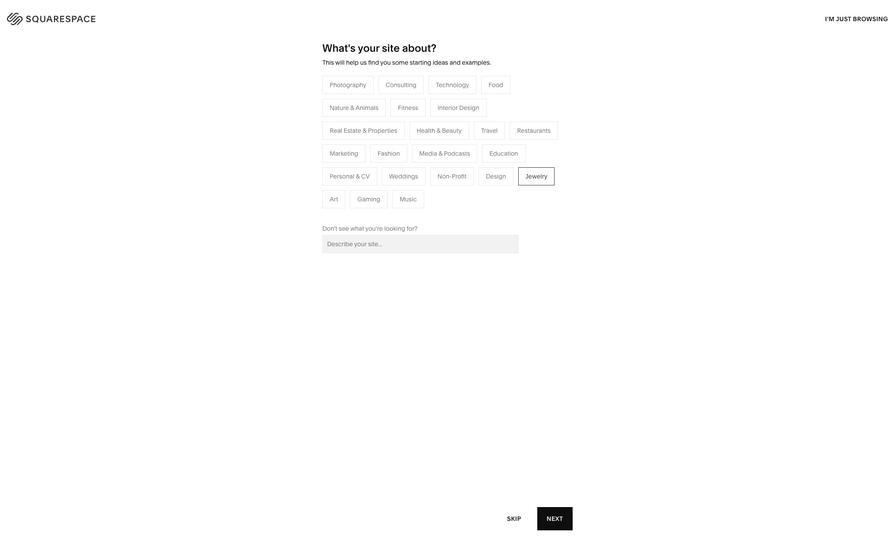 Task type: describe. For each thing, give the bounding box(es) containing it.
browsing
[[854, 15, 889, 23]]

& inside radio
[[437, 127, 441, 135]]

consulting
[[386, 81, 417, 89]]

events link
[[348, 159, 376, 167]]

i'm just browsing link
[[826, 7, 889, 31]]

estate inside option
[[344, 127, 361, 135]]

beauty
[[442, 127, 462, 135]]

health & beauty
[[417, 127, 462, 135]]

& up travel link
[[351, 104, 355, 112]]

media & podcasts link
[[348, 146, 408, 154]]

& right home
[[459, 120, 462, 128]]

1 horizontal spatial nature
[[440, 133, 459, 141]]

nature & animals link
[[440, 133, 497, 141]]

properties inside real estate & properties option
[[368, 127, 398, 135]]

Education radio
[[483, 145, 526, 163]]

profits
[[312, 159, 329, 167]]

non- inside radio
[[438, 173, 452, 180]]

fitness inside option
[[398, 104, 418, 112]]

art
[[330, 196, 338, 203]]

Technology radio
[[429, 76, 477, 94]]

will
[[336, 59, 345, 67]]

events
[[348, 159, 367, 167]]

bloom image
[[332, 295, 564, 543]]

1 horizontal spatial estate
[[362, 185, 380, 193]]

home
[[440, 120, 457, 128]]

Food radio
[[481, 76, 511, 94]]

weddings inside weddings option
[[389, 173, 418, 180]]

education
[[490, 150, 519, 158]]

1 horizontal spatial fitness
[[440, 146, 460, 154]]

animals inside option
[[356, 104, 379, 112]]

see
[[339, 225, 349, 233]]

podcasts inside media & podcasts option
[[444, 150, 470, 158]]

Music radio
[[393, 190, 424, 208]]

Media & Podcasts radio
[[412, 145, 478, 163]]

0 horizontal spatial non-
[[297, 159, 312, 167]]

nature & animals inside option
[[330, 104, 379, 112]]

non-profit
[[438, 173, 467, 180]]

restaurants link
[[348, 133, 391, 141]]

profit
[[452, 173, 467, 180]]

1 vertical spatial nature & animals
[[440, 133, 488, 141]]

0 horizontal spatial podcasts
[[373, 146, 399, 154]]

0 horizontal spatial restaurants
[[348, 133, 382, 141]]

personal & cv
[[330, 173, 370, 180]]

next
[[547, 515, 564, 523]]

Interior Design radio
[[431, 99, 487, 117]]

us
[[360, 59, 367, 67]]

jewelry
[[526, 173, 548, 180]]

photography
[[330, 81, 366, 89]]

Fashion radio
[[371, 145, 407, 163]]

Fitness radio
[[391, 99, 426, 117]]

Nature & Animals radio
[[323, 99, 386, 117]]

for?
[[407, 225, 418, 233]]

Consulting radio
[[379, 76, 424, 94]]

looking
[[385, 225, 406, 233]]

design inside option
[[486, 173, 506, 180]]

squarespace logo image
[[17, 10, 113, 24]]

i'm just browsing
[[826, 15, 889, 23]]

nature inside option
[[330, 104, 349, 112]]

site
[[382, 42, 400, 54]]

Photography radio
[[323, 76, 374, 94]]

interior
[[438, 104, 458, 112]]

& inside radio
[[356, 173, 360, 180]]

community & non-profits link
[[257, 159, 338, 167]]

what's
[[323, 42, 356, 54]]

& down weddings link
[[381, 185, 385, 193]]

interior design
[[438, 104, 480, 112]]

real inside option
[[330, 127, 342, 135]]

Art radio
[[323, 190, 346, 208]]

Travel radio
[[474, 122, 505, 140]]

1 horizontal spatial real
[[348, 185, 361, 193]]



Task type: vqa. For each thing, say whether or not it's contained in the screenshot.
the left Blog
no



Task type: locate. For each thing, give the bounding box(es) containing it.
1 horizontal spatial animals
[[466, 133, 488, 141]]

& down health & beauty
[[439, 150, 443, 158]]

1 horizontal spatial media
[[420, 150, 437, 158]]

real estate & properties up gaming
[[348, 185, 416, 193]]

home & decor link
[[440, 120, 490, 128]]

&
[[351, 104, 355, 112], [459, 120, 462, 128], [363, 127, 367, 135], [437, 127, 441, 135], [460, 133, 464, 141], [368, 146, 372, 154], [439, 150, 443, 158], [292, 159, 296, 167], [356, 173, 360, 180], [381, 185, 385, 193]]

technology
[[436, 81, 469, 89]]

travel
[[348, 120, 365, 128], [481, 127, 498, 135]]

don't
[[323, 225, 337, 233]]

& right health
[[437, 127, 441, 135]]

gaming
[[358, 196, 381, 203]]

fitness link
[[440, 146, 468, 154]]

animals
[[356, 104, 379, 112], [466, 133, 488, 141]]

properties up the music
[[387, 185, 416, 193]]

0 horizontal spatial animals
[[356, 104, 379, 112]]

0 vertical spatial design
[[460, 104, 480, 112]]

0 vertical spatial animals
[[356, 104, 379, 112]]

0 vertical spatial real estate & properties
[[330, 127, 398, 135]]

find
[[368, 59, 379, 67]]

help
[[346, 59, 359, 67]]

media inside option
[[420, 150, 437, 158]]

Health & Beauty radio
[[410, 122, 469, 140]]

real estate & properties up media & podcasts link
[[330, 127, 398, 135]]

starting
[[410, 59, 432, 67]]

you're
[[366, 225, 383, 233]]

Marketing radio
[[323, 145, 366, 163]]

design
[[460, 104, 480, 112], [486, 173, 506, 180]]

& down restaurants 'link'
[[368, 146, 372, 154]]

marketing
[[330, 150, 358, 158]]

travel inside radio
[[481, 127, 498, 135]]

0 horizontal spatial travel
[[348, 120, 365, 128]]

food
[[489, 81, 504, 89]]

decor
[[464, 120, 481, 128]]

podcasts
[[373, 146, 399, 154], [444, 150, 470, 158]]

community
[[257, 159, 290, 167]]

1 vertical spatial non-
[[438, 173, 452, 180]]

0 horizontal spatial nature & animals
[[330, 104, 379, 112]]

restaurants inside option
[[517, 127, 551, 135]]

you
[[381, 59, 391, 67]]

Personal & CV radio
[[323, 167, 377, 186]]

weddings up real estate & properties link
[[389, 173, 418, 180]]

0 horizontal spatial media & podcasts
[[348, 146, 399, 154]]

weddings down 'events' link on the left of the page
[[348, 172, 378, 180]]

1 horizontal spatial podcasts
[[444, 150, 470, 158]]

non- right community
[[297, 159, 312, 167]]

properties
[[368, 127, 398, 135], [387, 185, 416, 193]]

real
[[330, 127, 342, 135], [348, 185, 361, 193]]

real estate & properties link
[[348, 185, 425, 193]]

nature down home
[[440, 133, 459, 141]]

don't see what you're looking for?
[[323, 225, 418, 233]]

animals down decor
[[466, 133, 488, 141]]

travel link
[[348, 120, 374, 128]]

about?
[[402, 42, 437, 54]]

fitness down "consulting" radio
[[398, 104, 418, 112]]

animals up travel link
[[356, 104, 379, 112]]

Design radio
[[479, 167, 514, 186]]

non-
[[297, 159, 312, 167], [438, 173, 452, 180]]

1 horizontal spatial non-
[[438, 173, 452, 180]]

squarespace logo link
[[17, 10, 189, 24]]

podcasts down restaurants 'link'
[[373, 146, 399, 154]]

1 vertical spatial properties
[[387, 185, 416, 193]]

podcasts down nature & animals link
[[444, 150, 470, 158]]

estate
[[344, 127, 361, 135], [362, 185, 380, 193]]

0 vertical spatial non-
[[297, 159, 312, 167]]

some
[[392, 59, 409, 67]]

nature & animals down the home & decor link in the top of the page
[[440, 133, 488, 141]]

properties up media & podcasts link
[[368, 127, 398, 135]]

examples.
[[462, 59, 491, 67]]

health
[[417, 127, 435, 135]]

community & non-profits
[[257, 159, 329, 167]]

restaurants up education
[[517, 127, 551, 135]]

weddings
[[348, 172, 378, 180], [389, 173, 418, 180]]

0 vertical spatial nature & animals
[[330, 104, 379, 112]]

media & podcasts down restaurants 'link'
[[348, 146, 399, 154]]

Non-Profit radio
[[430, 167, 474, 186]]

ideas
[[433, 59, 448, 67]]

0 horizontal spatial weddings
[[348, 172, 378, 180]]

cv
[[361, 173, 370, 180]]

0 vertical spatial nature
[[330, 104, 349, 112]]

real estate & properties
[[330, 127, 398, 135], [348, 185, 416, 193]]

real down personal & cv
[[348, 185, 361, 193]]

design inside radio
[[460, 104, 480, 112]]

restaurants down travel link
[[348, 133, 382, 141]]

nature down photography
[[330, 104, 349, 112]]

1 vertical spatial real
[[348, 185, 361, 193]]

1 vertical spatial design
[[486, 173, 506, 180]]

media
[[348, 146, 366, 154], [420, 150, 437, 158]]

Weddings radio
[[382, 167, 426, 186]]

personal
[[330, 173, 355, 180]]

travel right decor
[[481, 127, 498, 135]]

design down education
[[486, 173, 506, 180]]

1 horizontal spatial weddings
[[389, 173, 418, 180]]

0 vertical spatial estate
[[344, 127, 361, 135]]

1 horizontal spatial restaurants
[[517, 127, 551, 135]]

what
[[351, 225, 364, 233]]

& left cv
[[356, 173, 360, 180]]

Don't see what you're looking for? field
[[323, 235, 519, 254]]

fitness down beauty
[[440, 146, 460, 154]]

1 vertical spatial real estate & properties
[[348, 185, 416, 193]]

and
[[450, 59, 461, 67]]

fashion
[[378, 150, 400, 158]]

1 vertical spatial animals
[[466, 133, 488, 141]]

0 horizontal spatial nature
[[330, 104, 349, 112]]

0 horizontal spatial fitness
[[398, 104, 418, 112]]

music
[[400, 196, 417, 203]]

media down health
[[420, 150, 437, 158]]

nature & animals
[[330, 104, 379, 112], [440, 133, 488, 141]]

Real Estate & Properties radio
[[323, 122, 405, 140]]

Jewelry radio
[[518, 167, 555, 186]]

nature
[[330, 104, 349, 112], [440, 133, 459, 141]]

media & podcasts inside option
[[420, 150, 470, 158]]

design up decor
[[460, 104, 480, 112]]

0 horizontal spatial real
[[330, 127, 342, 135]]

0 vertical spatial real
[[330, 127, 342, 135]]

skip button
[[498, 508, 531, 531]]

1 horizontal spatial media & podcasts
[[420, 150, 470, 158]]

fitness
[[398, 104, 418, 112], [440, 146, 460, 154]]

1 vertical spatial estate
[[362, 185, 380, 193]]

1 horizontal spatial nature & animals
[[440, 133, 488, 141]]

1 horizontal spatial design
[[486, 173, 506, 180]]

0 horizontal spatial estate
[[344, 127, 361, 135]]

what's your site about? this will help us find you some starting ideas and examples.
[[323, 42, 491, 67]]

0 vertical spatial fitness
[[398, 104, 418, 112]]

just
[[837, 15, 852, 23]]

& down home & decor
[[460, 133, 464, 141]]

Restaurants radio
[[510, 122, 558, 140]]

& up media & podcasts link
[[363, 127, 367, 135]]

Gaming radio
[[350, 190, 388, 208]]

your
[[358, 42, 380, 54]]

this
[[323, 59, 334, 67]]

i'm
[[826, 15, 835, 23]]

estate down nature & animals option on the left top
[[344, 127, 361, 135]]

1 vertical spatial nature
[[440, 133, 459, 141]]

next button
[[538, 508, 573, 531]]

0 vertical spatial properties
[[368, 127, 398, 135]]

media & podcasts down health & beauty
[[420, 150, 470, 158]]

1 vertical spatial fitness
[[440, 146, 460, 154]]

restaurants
[[517, 127, 551, 135], [348, 133, 382, 141]]

media & podcasts
[[348, 146, 399, 154], [420, 150, 470, 158]]

nature & animals up travel link
[[330, 104, 379, 112]]

real estate & properties inside option
[[330, 127, 398, 135]]

0 horizontal spatial media
[[348, 146, 366, 154]]

0 horizontal spatial design
[[460, 104, 480, 112]]

media up events
[[348, 146, 366, 154]]

real up marketing radio
[[330, 127, 342, 135]]

skip
[[507, 515, 522, 523]]

home & decor
[[440, 120, 481, 128]]

estate up gaming
[[362, 185, 380, 193]]

1 horizontal spatial travel
[[481, 127, 498, 135]]

weddings link
[[348, 172, 386, 180]]

& right community
[[292, 159, 296, 167]]

travel down nature & animals option on the left top
[[348, 120, 365, 128]]

non- down media & podcasts option
[[438, 173, 452, 180]]



